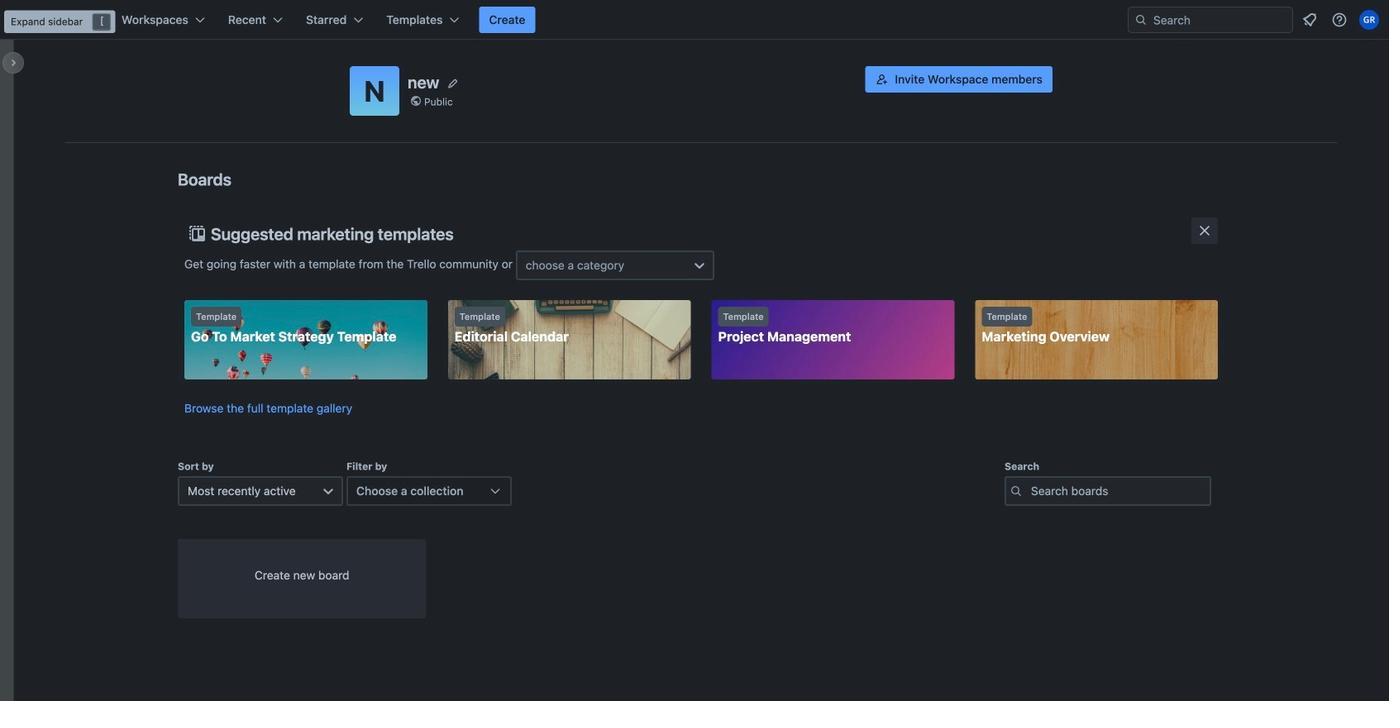 Task type: locate. For each thing, give the bounding box(es) containing it.
0 notifications image
[[1301, 10, 1320, 30]]

back to home image
[[40, 7, 102, 33]]

primary element
[[0, 0, 1390, 40]]

greg robinson (gregrobinson96) image
[[1360, 10, 1380, 30]]

search image
[[1135, 13, 1148, 26]]

Search boards text field
[[1005, 477, 1212, 506]]

open information menu image
[[1332, 12, 1349, 28]]



Task type: vqa. For each thing, say whether or not it's contained in the screenshot.
left bracket 'element'
yes



Task type: describe. For each thing, give the bounding box(es) containing it.
left bracket element
[[93, 14, 110, 30]]

Search field
[[1148, 8, 1293, 31]]



